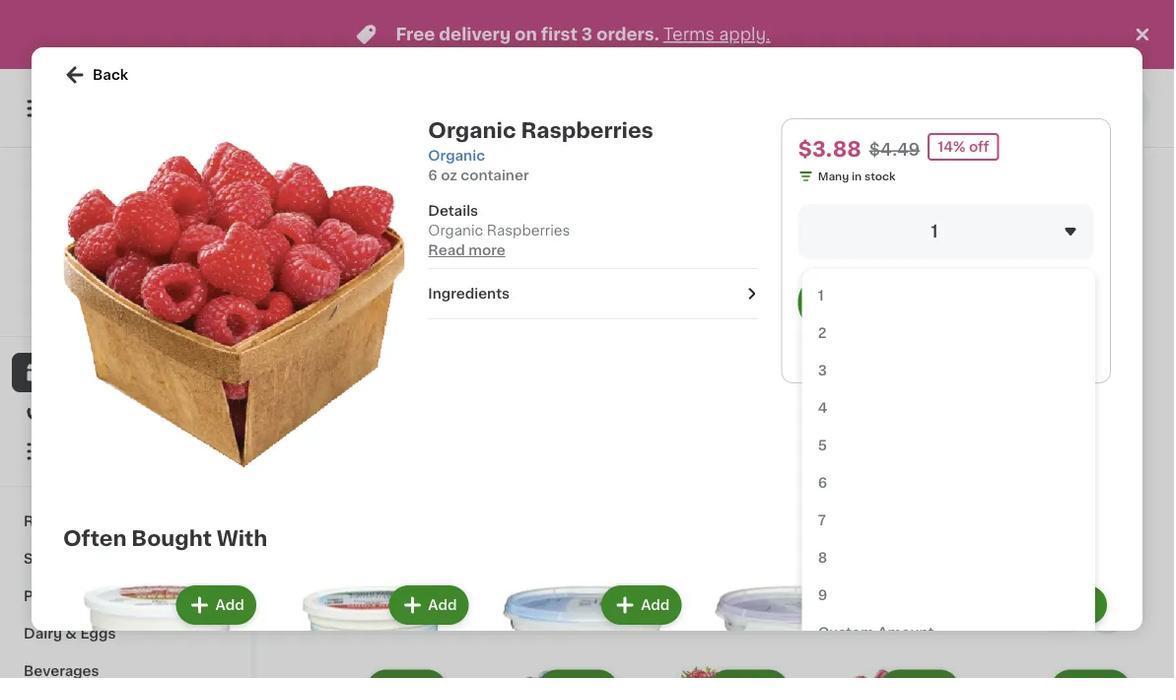 Task type: locate. For each thing, give the bounding box(es) containing it.
nov
[[416, 181, 460, 202], [507, 181, 551, 202]]

sprouts
[[40, 265, 96, 279], [24, 552, 80, 566]]

raspberries up more
[[487, 224, 570, 238]]

14% off
[[938, 140, 990, 154]]

weekly ad nov 15 - nov 21 link
[[296, 180, 578, 203]]

3 down 2
[[818, 364, 827, 378]]

back button
[[63, 63, 128, 87]]

list box
[[802, 269, 1096, 660]]

product group
[[296, 243, 451, 491], [467, 243, 622, 524], [638, 243, 793, 491], [809, 243, 964, 571], [980, 243, 1135, 467], [63, 582, 260, 679], [276, 582, 473, 679], [489, 582, 686, 679], [702, 582, 899, 679], [914, 582, 1112, 679], [296, 666, 451, 679], [467, 666, 622, 679], [638, 666, 793, 679], [809, 666, 964, 679], [980, 666, 1135, 679]]

everyday store prices
[[59, 288, 181, 299]]

sprouts down recipes
[[24, 552, 80, 566]]

weekly ad nov 15 - nov 21
[[296, 181, 578, 202]]

0 horizontal spatial $
[[300, 409, 307, 420]]

limited time offer region
[[0, 0, 1131, 69]]

notes of citrus, honey, oak, and peach
[[809, 479, 957, 506]]

6 left oz
[[428, 169, 438, 182]]

0 horizontal spatial 6
[[428, 169, 438, 182]]

store
[[114, 288, 143, 299]]

1 2 3 4 5 6 7 8 9 custom amount
[[818, 289, 934, 640]]

6 inside organic raspberries organic 6 oz container
[[428, 169, 438, 182]]

4
[[818, 401, 828, 415]]

service type group
[[755, 90, 930, 127]]

3 inside 1 2 3 4 5 6 7 8 9 custom amount
[[818, 364, 827, 378]]

2 horizontal spatial 3
[[818, 364, 827, 378]]

1 vertical spatial raspberries
[[487, 224, 570, 238]]

stock
[[865, 171, 896, 182]]

read
[[428, 244, 465, 257]]

100% satisfaction guarantee
[[50, 308, 209, 319]]

on
[[515, 26, 537, 43]]

satisfaction
[[83, 308, 149, 319]]

1 for 1
[[931, 223, 938, 240]]

organic up 88
[[298, 387, 343, 397]]

add to list
[[1023, 352, 1095, 365]]

$ left 88
[[300, 409, 307, 420]]

it
[[87, 405, 96, 419]]

1 horizontal spatial 3
[[582, 26, 593, 43]]

organic for organic
[[298, 387, 343, 397]]

1 vertical spatial 1
[[818, 289, 824, 303]]

off
[[969, 140, 990, 154]]

eggs
[[80, 627, 116, 641]]

produce link
[[12, 578, 240, 615]]

everyday store prices link
[[59, 286, 193, 302]]

$ up josh
[[813, 409, 820, 420]]

$3.88 original price: $3.99 element
[[980, 406, 1135, 431]]

21
[[555, 181, 578, 202]]

sprouts inside "link"
[[24, 552, 80, 566]]

3 left 88
[[307, 408, 321, 429]]

0 horizontal spatial 1
[[818, 289, 824, 303]]

1 horizontal spatial 6
[[818, 476, 828, 490]]

in
[[852, 171, 862, 182]]

None search field
[[282, 81, 737, 136]]

prices
[[146, 288, 181, 299]]

0 vertical spatial item carousel region
[[296, 172, 1135, 579]]

100%
[[50, 308, 80, 319]]

1 $ from the left
[[300, 409, 307, 420]]

blackberries
[[1039, 434, 1125, 448]]

raspberries
[[521, 120, 654, 141], [487, 224, 570, 238], [355, 434, 438, 448]]

8
[[818, 551, 828, 565]]

nov up details
[[416, 181, 460, 202]]

2 vertical spatial 3
[[307, 408, 321, 429]]

and
[[809, 495, 829, 506]]

1 vertical spatial 6
[[818, 476, 828, 490]]

5
[[818, 439, 827, 453]]

6 up the and
[[818, 476, 828, 490]]

organic blackberries button
[[980, 243, 1135, 467]]

1 horizontal spatial 1
[[931, 223, 938, 240]]

sponsored badge image
[[809, 555, 869, 567]]

often bought with
[[63, 528, 268, 549]]

2 $ from the left
[[813, 409, 820, 420]]

organic up container on the top
[[428, 120, 516, 141]]

1 vertical spatial 3
[[818, 364, 827, 378]]

sprouts farmers market
[[40, 265, 211, 279]]

9
[[818, 589, 828, 603]]

raspberries for organic raspberries organic 6 oz container
[[521, 120, 654, 141]]

raspberries inside product group
[[355, 434, 438, 448]]

$3.88 $4.49
[[799, 139, 920, 159]]

fruit
[[362, 604, 413, 625]]

0 vertical spatial 3
[[582, 26, 593, 43]]

2 nov from the left
[[507, 181, 551, 202]]

3 inside product group
[[307, 408, 321, 429]]

terms apply. link
[[664, 26, 771, 43]]

item carousel region
[[296, 172, 1135, 579], [296, 595, 1135, 679]]

add button
[[369, 249, 445, 284], [540, 249, 616, 284], [711, 249, 787, 284], [882, 249, 958, 284], [1053, 249, 1129, 284], [178, 588, 254, 624], [391, 588, 467, 624], [604, 588, 680, 624], [1029, 588, 1106, 624]]

3 right first
[[582, 26, 593, 43]]

0 horizontal spatial nov
[[416, 181, 460, 202]]

6 inside 1 2 3 4 5 6 7 8 9 custom amount
[[818, 476, 828, 490]]

6
[[428, 169, 438, 182], [818, 476, 828, 490]]

$3.98 original price: $4.99 element
[[638, 406, 793, 431]]

sprouts farmers market logo image
[[82, 172, 169, 258]]

2 vertical spatial raspberries
[[355, 434, 438, 448]]

raspberries inside organic raspberries organic 6 oz container
[[521, 120, 654, 141]]

1 up 2
[[818, 289, 824, 303]]

peach
[[832, 495, 866, 506]]

0 horizontal spatial 3
[[307, 408, 321, 429]]

sprouts up everyday
[[40, 265, 96, 279]]

raspberries up 21
[[521, 120, 654, 141]]

1 item carousel region from the top
[[296, 172, 1135, 579]]

with
[[217, 528, 268, 549]]

dairy & eggs link
[[12, 615, 240, 653]]

1 inside field
[[931, 223, 938, 240]]

ml
[[833, 517, 846, 528]]

dairy & eggs
[[24, 627, 116, 641]]

0 vertical spatial 1
[[931, 223, 938, 240]]

josh
[[809, 434, 843, 448]]

everyday
[[59, 288, 112, 299]]

1 vertical spatial sprouts
[[24, 552, 80, 566]]

$
[[300, 409, 307, 420], [813, 409, 820, 420]]

guarantee
[[152, 308, 209, 319]]

list
[[1073, 352, 1095, 365]]

organic for organic blackberries
[[980, 434, 1035, 448]]

amount
[[878, 626, 934, 640]]

nov right - on the top
[[507, 181, 551, 202]]

$ inside $ 13 josh cellars chardonnay
[[813, 409, 820, 420]]

again
[[100, 405, 139, 419]]

honey,
[[895, 479, 932, 490]]

raspberries down "$3.88 original price: $4.49" element
[[355, 434, 438, 448]]

details button
[[428, 201, 758, 221]]

oak,
[[935, 479, 957, 490]]

1
[[931, 223, 938, 240], [818, 289, 824, 303]]

free
[[396, 26, 435, 43]]

raspberries inside details organic raspberries read more
[[487, 224, 570, 238]]

sprouts for sprouts brands
[[24, 552, 80, 566]]

recipes link
[[12, 503, 240, 540]]

2 item carousel region from the top
[[296, 595, 1135, 679]]

organic inside button
[[980, 434, 1035, 448]]

organic down $3.88 original price: $3.99 element at the bottom right of the page
[[980, 434, 1035, 448]]

0 vertical spatial 6
[[428, 169, 438, 182]]

1 vertical spatial item carousel region
[[296, 595, 1135, 679]]

$ inside $ 3 88
[[300, 409, 307, 420]]

sprouts brands
[[24, 552, 133, 566]]

delivery
[[439, 26, 511, 43]]

1 down 14%
[[931, 223, 938, 240]]

0 vertical spatial raspberries
[[521, 120, 654, 141]]

container
[[461, 169, 529, 182]]

sprouts farmers market link
[[40, 172, 211, 282]]

2
[[818, 326, 827, 340]]

1 horizontal spatial $
[[813, 409, 820, 420]]

organic down $ 3 88
[[296, 434, 351, 448]]

1 for 1 2 3 4 5 6 7 8 9 custom amount
[[818, 289, 824, 303]]

item carousel region containing weekly ad nov 15 - nov 21
[[296, 172, 1135, 579]]

product group containing 13
[[809, 243, 964, 571]]

organic down details
[[428, 224, 484, 238]]

organic
[[428, 120, 516, 141], [428, 149, 485, 163], [428, 224, 484, 238], [298, 387, 343, 397], [296, 434, 351, 448], [980, 434, 1035, 448]]

1 horizontal spatial nov
[[507, 181, 551, 202]]

0 vertical spatial sprouts
[[40, 265, 96, 279]]

1 inside 1 2 3 4 5 6 7 8 9 custom amount
[[818, 289, 824, 303]]



Task type: describe. For each thing, give the bounding box(es) containing it.
$4.49
[[870, 142, 920, 158]]

apply.
[[719, 26, 771, 43]]

organic raspberries organic 6 oz container
[[428, 120, 654, 182]]

buy it again
[[55, 405, 139, 419]]

item carousel region containing fresh fruit
[[296, 595, 1135, 679]]

buy it again link
[[12, 393, 240, 432]]

fresh fruit
[[296, 604, 413, 625]]

organic for organic raspberries organic 6 oz container
[[428, 120, 516, 141]]

88
[[323, 409, 338, 420]]

product group containing 3
[[296, 243, 451, 491]]

often
[[63, 528, 127, 549]]

750 ml
[[809, 517, 846, 528]]

market
[[161, 265, 211, 279]]

many in stock
[[818, 171, 896, 182]]

buy
[[55, 405, 83, 419]]

bought
[[131, 528, 212, 549]]

$ 3 88
[[300, 408, 338, 429]]

of
[[845, 479, 856, 490]]

ad
[[382, 181, 412, 202]]

&
[[65, 627, 77, 641]]

view cart. items in cart: 0 image
[[1087, 97, 1111, 120]]

$3.88
[[799, 139, 862, 159]]

organic inside details organic raspberries read more
[[428, 224, 484, 238]]

750
[[809, 517, 830, 528]]

organic raspberries
[[296, 434, 438, 448]]

$ for 3
[[300, 409, 307, 420]]

sprouts brands link
[[12, 540, 240, 578]]

3 inside limited time offer "region"
[[582, 26, 593, 43]]

free delivery on first 3 orders. terms apply.
[[396, 26, 771, 43]]

produce
[[24, 590, 84, 604]]

ingredients button
[[428, 284, 758, 304]]

brands
[[83, 552, 133, 566]]

farmers
[[100, 265, 158, 279]]

raspberries for organic raspberries
[[355, 434, 438, 448]]

organic raspberries image
[[63, 134, 405, 476]]

to
[[1055, 352, 1070, 365]]

dairy
[[24, 627, 62, 641]]

organic for organic raspberries
[[296, 434, 351, 448]]

terms
[[664, 26, 715, 43]]

14%
[[938, 140, 966, 154]]

recipes
[[24, 515, 82, 529]]

-
[[493, 181, 502, 202]]

$ 13 josh cellars chardonnay
[[809, 408, 895, 468]]

1 nov from the left
[[416, 181, 460, 202]]

organic blackberries
[[980, 434, 1125, 448]]

$13.99 original price: $19.99 element
[[809, 406, 964, 431]]

1 field
[[799, 204, 1095, 259]]

sprouts for sprouts farmers market
[[40, 265, 96, 279]]

back
[[93, 68, 128, 82]]

chardonnay
[[809, 454, 894, 468]]

orders.
[[597, 26, 660, 43]]

weekly
[[296, 181, 377, 202]]

custom
[[818, 626, 875, 640]]

details organic raspberries read more
[[428, 204, 570, 257]]

100% satisfaction guarantee button
[[31, 302, 221, 322]]

$3.88 original price: $4.49 element
[[296, 406, 451, 431]]

fresh
[[296, 604, 357, 625]]

read more button
[[428, 241, 506, 260]]

13
[[820, 408, 843, 429]]

notes
[[809, 479, 842, 490]]

citrus,
[[859, 479, 892, 490]]

ingredients
[[428, 287, 510, 301]]

first
[[541, 26, 578, 43]]

$ for 13
[[813, 409, 820, 420]]

many
[[818, 171, 850, 182]]

organic up oz
[[428, 149, 485, 163]]

more
[[469, 244, 506, 257]]

cellars
[[846, 434, 895, 448]]

list box containing 1
[[802, 269, 1096, 660]]

15
[[465, 181, 488, 202]]

oz
[[441, 169, 458, 182]]

7
[[818, 514, 826, 528]]



Task type: vqa. For each thing, say whether or not it's contained in the screenshot.
the "Alexandre"
no



